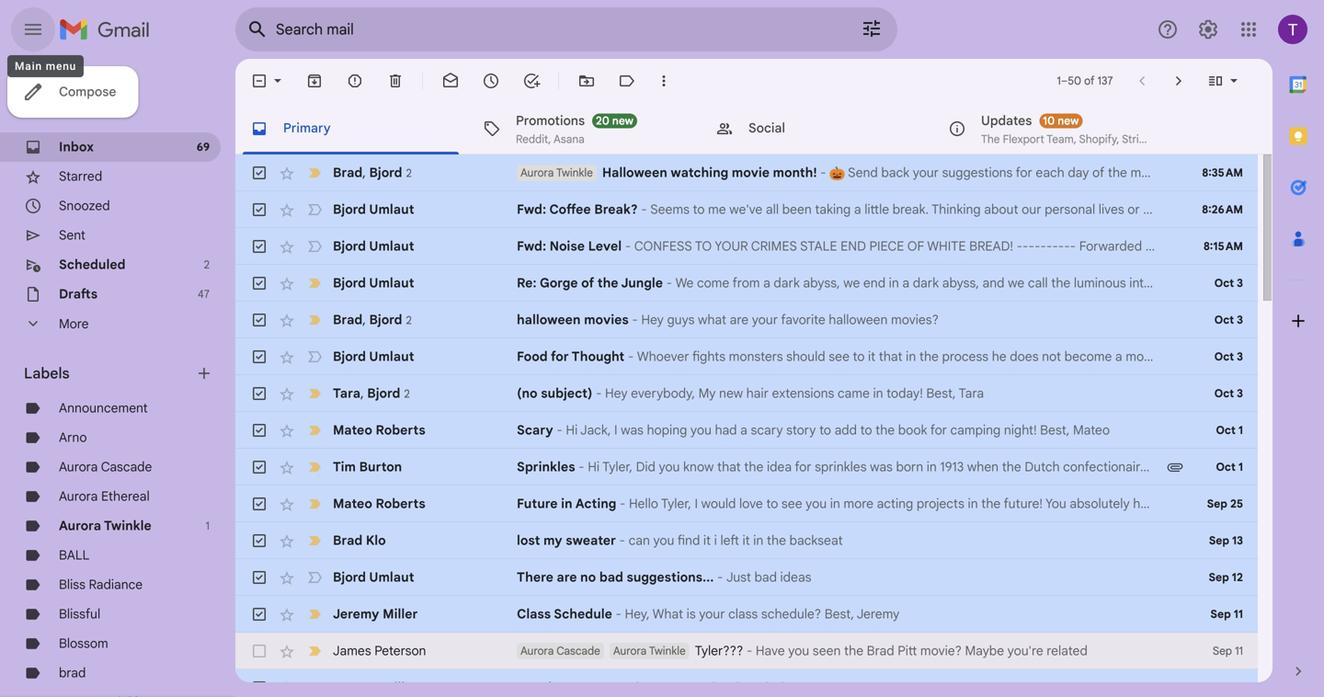 Task type: locate. For each thing, give the bounding box(es) containing it.
1 halloween from the left
[[517, 312, 581, 328]]

i left would
[[695, 496, 698, 512]]

hello
[[629, 496, 658, 512]]

it for to
[[868, 349, 876, 365]]

best, up seen
[[825, 606, 854, 622]]

blossom
[[59, 635, 108, 652]]

0 vertical spatial aurora cascade
[[59, 459, 152, 475]]

20 new
[[596, 114, 634, 128]]

1 vertical spatial ,
[[363, 312, 366, 328]]

4 umlaut from the top
[[369, 349, 414, 365]]

miller up peterson
[[383, 606, 418, 622]]

0 vertical spatial aurora twinkle
[[59, 518, 152, 534]]

a
[[1322, 165, 1324, 181]]

0 vertical spatial oct 1
[[1216, 423, 1243, 437]]

1
[[1057, 74, 1061, 88], [1239, 423, 1243, 437], [1239, 460, 1243, 474], [206, 519, 210, 533]]

2 fwd: from the top
[[517, 238, 546, 254]]

1 fwd: from the top
[[517, 201, 546, 217]]

brad link
[[59, 665, 86, 681]]

you up backseat
[[806, 496, 827, 512]]

None search field
[[235, 7, 898, 51]]

are left no
[[557, 569, 577, 585]]

1 vertical spatial was
[[870, 459, 893, 475]]

0 horizontal spatial your
[[699, 606, 725, 622]]

your right back
[[913, 165, 939, 181]]

0 vertical spatial hey
[[641, 312, 664, 328]]

roberts down burton
[[376, 496, 426, 512]]

see right should at the right
[[829, 349, 850, 365]]

mateo for future in acting - hello tyler, i would love to see you in more acting projects in the future! you absolutely have a future in the acting field! b
[[333, 496, 372, 512]]

mateo up brad klo
[[333, 496, 372, 512]]

it left i
[[703, 532, 711, 549]]

1 vertical spatial cascade
[[557, 644, 600, 658]]

None checkbox
[[250, 72, 269, 90], [250, 200, 269, 219], [250, 274, 269, 292], [250, 311, 269, 329], [250, 348, 269, 366], [250, 384, 269, 403], [250, 421, 269, 440], [250, 495, 269, 513], [250, 532, 269, 550], [250, 642, 269, 660], [250, 72, 269, 90], [250, 200, 269, 219], [250, 274, 269, 292], [250, 311, 269, 329], [250, 348, 269, 366], [250, 384, 269, 403], [250, 421, 269, 440], [250, 495, 269, 513], [250, 532, 269, 550], [250, 642, 269, 660]]

1 horizontal spatial aurora cascade
[[521, 644, 600, 658]]

fwd: for fwd: noise level -
[[517, 238, 546, 254]]

sep for hey, what is your class schedule? best, jeremy
[[1211, 607, 1231, 621]]

drafts link
[[59, 286, 98, 302]]

1 vertical spatial are
[[557, 569, 577, 585]]

1 vertical spatial see
[[782, 496, 802, 512]]

primary tab
[[235, 103, 466, 154]]

more
[[844, 496, 874, 512]]

0 vertical spatial of
[[1084, 74, 1095, 88]]

1 horizontal spatial see
[[829, 349, 850, 365]]

become
[[1065, 349, 1112, 365]]

klo
[[366, 532, 386, 549]]

brad klo
[[333, 532, 386, 549]]

delete image
[[386, 72, 405, 90]]

1 bjord umlaut from the top
[[333, 201, 414, 217]]

whoever
[[637, 349, 689, 365]]

cascade inside 'row'
[[557, 644, 600, 658]]

new right 10 at the top right of the page
[[1058, 114, 1079, 128]]

0 vertical spatial mateo roberts
[[333, 422, 426, 438]]

0 vertical spatial jeremy miller
[[333, 606, 418, 622]]

None checkbox
[[250, 164, 269, 182], [250, 237, 269, 256], [250, 458, 269, 476], [250, 568, 269, 587], [250, 605, 269, 624], [250, 679, 269, 697], [250, 164, 269, 182], [250, 237, 269, 256], [250, 458, 269, 476], [250, 568, 269, 587], [250, 605, 269, 624], [250, 679, 269, 697]]

to up "came"
[[853, 349, 865, 365]]

2 horizontal spatial it
[[868, 349, 876, 365]]

main menu image
[[22, 18, 44, 40]]

1 vertical spatial oct 1
[[1216, 460, 1243, 474]]

tyler, right hello
[[661, 496, 691, 512]]

3 3 from the top
[[1237, 350, 1243, 364]]

row containing james peterson
[[235, 633, 1258, 669]]

1 horizontal spatial aurora twinkle
[[613, 644, 686, 658]]

tab list containing promotions
[[235, 103, 1273, 154]]

1 inside labels navigation
[[206, 519, 210, 533]]

hi left jack,
[[566, 422, 578, 438]]

cascade up ethereal
[[101, 459, 152, 475]]

jeremy miller up james peterson
[[333, 606, 418, 622]]

aurora up ball link
[[59, 518, 101, 534]]

1 brad , bjord 2 from the top
[[333, 164, 412, 180]]

3 for whoever fights monsters should see to it that in the process he does not become a monster. and if you gaze long enou
[[1237, 350, 1243, 364]]

class
[[517, 606, 551, 622]]

backseat
[[790, 532, 843, 549]]

more image
[[655, 72, 673, 90]]

ball
[[59, 547, 90, 563]]

is
[[687, 606, 696, 622]]

hey down thought
[[605, 385, 628, 401]]

1 vertical spatial roberts
[[376, 496, 426, 512]]

sep 25
[[1207, 497, 1243, 511]]

of right day
[[1093, 165, 1105, 181]]

1 horizontal spatial are
[[730, 312, 749, 328]]

brad up tara , bjord 2
[[333, 312, 363, 328]]

3 up gaze
[[1237, 313, 1243, 327]]

labels image
[[618, 72, 636, 90]]

hey for hey guys what are your favorite halloween movies?
[[641, 312, 664, 328]]

new right the 20
[[612, 114, 634, 128]]

0 vertical spatial was
[[621, 422, 644, 438]]

aurora ethereal link
[[59, 488, 150, 504]]

0 vertical spatial 11
[[1234, 607, 1243, 621]]

social tab
[[701, 103, 933, 154]]

hey for hey everybody, my new hair extensions came in today! best, tara
[[605, 385, 628, 401]]

b
[[1321, 496, 1324, 512]]

0 horizontal spatial hi
[[566, 422, 578, 438]]

1 vertical spatial aurora cascade
[[521, 644, 600, 658]]

1 mateo roberts from the top
[[333, 422, 426, 438]]

1 oct 3 from the top
[[1215, 276, 1243, 290]]

0 vertical spatial brad , bjord 2
[[333, 164, 412, 180]]

0 horizontal spatial bad
[[599, 569, 623, 585]]

related
[[1047, 643, 1088, 659]]

mateo roberts
[[333, 422, 426, 438], [333, 496, 426, 512]]

3 row from the top
[[235, 228, 1258, 265]]

2 bad from the left
[[755, 569, 777, 585]]

announcement
[[59, 400, 148, 416]]

a right become
[[1115, 349, 1123, 365]]

1 horizontal spatial it
[[743, 532, 750, 549]]

of right the 50
[[1084, 74, 1095, 88]]

created
[[1256, 459, 1301, 475]]

see down idea
[[782, 496, 802, 512]]

roberts up burton
[[376, 422, 426, 438]]

hi down jack,
[[588, 459, 600, 475]]

1 horizontal spatial hi
[[588, 459, 600, 475]]

, down primary tab
[[363, 164, 366, 180]]

umlaut
[[369, 201, 414, 217], [369, 238, 414, 254], [369, 275, 414, 291], [369, 349, 414, 365], [369, 569, 414, 585]]

1 acting from the left
[[877, 496, 913, 512]]

absolutely
[[1070, 496, 1130, 512]]

new inside 'row'
[[719, 385, 743, 401]]

0 horizontal spatial aurora cascade
[[59, 459, 152, 475]]

story
[[786, 422, 816, 438]]

0 horizontal spatial tara
[[333, 385, 361, 401]]

schedule?
[[761, 606, 821, 622]]

oct 3 up gaze
[[1215, 313, 1243, 327]]

fights
[[692, 349, 726, 365]]

2 mateo roberts from the top
[[333, 496, 426, 512]]

7 row from the top
[[235, 375, 1258, 412]]

was left born
[[870, 459, 893, 475]]

inbox link
[[59, 139, 94, 155]]

0 horizontal spatial aurora twinkle
[[59, 518, 152, 534]]

brad , bjord 2
[[333, 164, 412, 180], [333, 312, 412, 328]]

to
[[1284, 165, 1295, 181], [853, 349, 865, 365], [819, 422, 831, 438], [860, 422, 872, 438], [766, 496, 778, 512], [692, 680, 704, 696]]

2 vertical spatial your
[[699, 606, 725, 622]]

it right left
[[743, 532, 750, 549]]

aurora twinkle inside labels navigation
[[59, 518, 152, 534]]

2 month! from the left
[[1131, 165, 1171, 181]]

1 vertical spatial that
[[717, 459, 741, 475]]

the down jong
[[1227, 496, 1246, 512]]

aurora
[[521, 166, 554, 180], [59, 459, 98, 475], [59, 488, 98, 504], [59, 518, 101, 534], [521, 644, 554, 658], [613, 644, 647, 658]]

0 vertical spatial that
[[879, 349, 903, 365]]

scheduled
[[59, 257, 126, 273]]

1913
[[940, 459, 964, 475]]

there
[[517, 569, 553, 585]]

1 vertical spatial brad , bjord 2
[[333, 312, 412, 328]]

halloween down gorge
[[517, 312, 581, 328]]

4 oct 3 from the top
[[1215, 387, 1243, 401]]

twinkle inside aurora twinkle halloween watching movie month!
[[556, 166, 593, 180]]

, up tara , bjord 2
[[363, 312, 366, 328]]

i right jack,
[[614, 422, 618, 438]]

twinkle down asana
[[556, 166, 593, 180]]

1 horizontal spatial twinkle
[[556, 166, 593, 180]]

tab list up movie
[[235, 103, 1273, 154]]

blossom link
[[59, 635, 108, 652]]

1 3 from the top
[[1237, 276, 1243, 290]]

month! left the i'll
[[1131, 165, 1171, 181]]

row
[[235, 154, 1324, 191], [235, 191, 1258, 228], [235, 228, 1258, 265], [235, 265, 1258, 302], [235, 302, 1258, 338], [235, 338, 1324, 375], [235, 375, 1258, 412], [235, 412, 1258, 449], [235, 449, 1324, 486], [235, 486, 1324, 522], [235, 522, 1258, 559], [235, 559, 1258, 596], [235, 596, 1258, 633], [235, 633, 1258, 669], [235, 669, 1258, 697]]

1 horizontal spatial hey,
[[625, 606, 650, 622]]

acting right more
[[877, 496, 913, 512]]

- right jungle
[[666, 275, 672, 291]]

oct 3 for hey everybody, my new hair extensions came in today! best, tara
[[1215, 387, 1243, 401]]

0 vertical spatial hey,
[[625, 606, 650, 622]]

mark as read image
[[441, 72, 460, 90]]

1 vertical spatial fwd:
[[517, 238, 546, 254]]

mateo roberts for scary - hi jack, i was hoping you had a scary story to add to the book for camping night! best, mateo
[[333, 422, 426, 438]]

0 vertical spatial miller
[[383, 606, 418, 622]]

night!
[[1004, 422, 1037, 438]]

row containing tara
[[235, 375, 1258, 412]]

1 vertical spatial mateo roberts
[[333, 496, 426, 512]]

favorite
[[781, 312, 826, 328]]

- left the can
[[619, 532, 625, 549]]

- right movies
[[632, 312, 638, 328]]

0 horizontal spatial hey,
[[597, 680, 622, 696]]

2 for 'row' containing tara
[[404, 387, 410, 401]]

james peterson
[[333, 643, 426, 659]]

- right level
[[625, 238, 631, 254]]

snooze image
[[482, 72, 500, 90]]

1 vertical spatial miller
[[383, 680, 418, 696]]

5 umlaut from the top
[[369, 569, 414, 585]]

row containing brad klo
[[235, 522, 1258, 559]]

that up the today! at the right bottom of the page
[[879, 349, 903, 365]]

0 vertical spatial twinkle
[[556, 166, 593, 180]]

oct 3 down 8:15 am on the top of the page
[[1215, 276, 1243, 290]]

would
[[701, 496, 736, 512]]

1 vertical spatial hey,
[[597, 680, 622, 696]]

arno link
[[59, 429, 87, 446]]

hey, left what in the bottom of the page
[[625, 606, 650, 622]]

0 vertical spatial cascade
[[101, 459, 152, 475]]

0 vertical spatial your
[[913, 165, 939, 181]]

0 horizontal spatial i
[[614, 422, 618, 438]]

main
[[15, 60, 42, 73]]

schedule
[[554, 606, 612, 622]]

3 down 8:15 am on the top of the page
[[1237, 276, 1243, 290]]

0 horizontal spatial it
[[703, 532, 711, 549]]

aurora down 'reddit,'
[[521, 166, 554, 180]]

2 roberts from the top
[[376, 496, 426, 512]]

had
[[715, 422, 737, 438]]

2 3 from the top
[[1237, 313, 1243, 327]]

hey
[[641, 312, 664, 328], [605, 385, 628, 401]]

2 oct 3 from the top
[[1215, 313, 1243, 327]]

hey left guys
[[641, 312, 664, 328]]

tyler??? - have you seen the brad pitt movie? maybe you're related
[[695, 643, 1088, 659]]

11 row from the top
[[235, 522, 1258, 559]]

4 3 from the top
[[1237, 387, 1243, 401]]

1 horizontal spatial month!
[[1131, 165, 1171, 181]]

1 row from the top
[[235, 154, 1324, 191]]

0 horizontal spatial halloween
[[517, 312, 581, 328]]

if
[[1206, 349, 1213, 365]]

acting right 25 on the right bottom of page
[[1250, 496, 1286, 512]]

halloween
[[602, 165, 668, 181]]

3 bjord umlaut from the top
[[333, 275, 414, 291]]

0 vertical spatial roberts
[[376, 422, 426, 438]]

who
[[625, 680, 651, 696]]

bjord umlaut for fwd: noise level
[[333, 238, 414, 254]]

0 horizontal spatial twinkle
[[104, 518, 152, 534]]

1 horizontal spatial tyler,
[[661, 496, 691, 512]]

settings image
[[1197, 18, 1219, 40]]

5 row from the top
[[235, 302, 1258, 338]]

5 bjord umlaut from the top
[[333, 569, 414, 585]]

aurora twinkle up "who"
[[613, 644, 686, 658]]

3 right if
[[1237, 350, 1243, 364]]

to left add
[[819, 422, 831, 438]]

was left hoping
[[621, 422, 644, 438]]

3 oct 3 from the top
[[1215, 350, 1243, 364]]

hey, for hey, who wants to do a beach day? best, jer
[[597, 680, 622, 696]]

promotions, 20 new messages, tab
[[468, 103, 700, 154]]

coffee
[[549, 201, 591, 217]]

when
[[967, 459, 999, 475]]

2 umlaut from the top
[[369, 238, 414, 254]]

umlaut for fwd: noise level
[[369, 238, 414, 254]]

bjord
[[369, 164, 402, 180], [333, 201, 366, 217], [333, 238, 366, 254], [333, 275, 366, 291], [369, 312, 402, 328], [333, 349, 366, 365], [367, 385, 400, 401], [333, 569, 366, 585]]

0 horizontal spatial was
[[621, 422, 644, 438]]

cascade up 'day'
[[557, 644, 600, 658]]

1 month! from the left
[[773, 165, 817, 181]]

snoozed
[[59, 198, 110, 214]]

long
[[1273, 349, 1298, 365]]

beach day - hey, who wants to do a beach day? best, jer
[[517, 680, 859, 696]]

0 horizontal spatial hey
[[605, 385, 628, 401]]

1 roberts from the top
[[376, 422, 426, 438]]

1 vertical spatial hey
[[605, 385, 628, 401]]

tara up tim
[[333, 385, 361, 401]]

1 50 of 137
[[1057, 74, 1113, 88]]

are
[[730, 312, 749, 328], [557, 569, 577, 585]]

bjord umlaut for fwd: coffee break?
[[333, 201, 414, 217]]

1 horizontal spatial acting
[[1250, 496, 1286, 512]]

1 vertical spatial i
[[695, 496, 698, 512]]

3 umlaut from the top
[[369, 275, 414, 291]]

9 row from the top
[[235, 449, 1324, 486]]

1 horizontal spatial your
[[752, 312, 778, 328]]

best, right the today! at the right bottom of the page
[[926, 385, 956, 401]]

toggle split pane mode image
[[1207, 72, 1225, 90]]

hey, for hey, what is your class schedule? best, jeremy
[[625, 606, 650, 622]]

of right gorge
[[581, 275, 594, 291]]

1 vertical spatial your
[[752, 312, 778, 328]]

0 horizontal spatial that
[[717, 459, 741, 475]]

search mail image
[[241, 13, 274, 46]]

are right what in the top right of the page
[[730, 312, 749, 328]]

radiance
[[89, 577, 143, 593]]

starred
[[59, 168, 102, 184]]

20
[[596, 114, 609, 128]]

suggestions
[[942, 165, 1013, 181]]

4 row from the top
[[235, 265, 1258, 302]]

3 for hey everybody, my new hair extensions came in today! best, tara
[[1237, 387, 1243, 401]]

0 horizontal spatial cascade
[[101, 459, 152, 475]]

oct for hi jack, i was hoping you had a scary story to add to the book for camping night! best, mateo
[[1216, 423, 1236, 437]]

,
[[363, 164, 366, 180], [363, 312, 366, 328], [361, 385, 364, 401]]

miller
[[383, 606, 418, 622], [383, 680, 418, 696]]

1 horizontal spatial that
[[879, 349, 903, 365]]

twinkle inside labels navigation
[[104, 518, 152, 534]]

1 vertical spatial aurora twinkle
[[613, 644, 686, 658]]

main content
[[235, 59, 1324, 697]]

more
[[59, 316, 89, 332]]

2 vertical spatial of
[[581, 275, 594, 291]]

- right schedule
[[616, 606, 622, 622]]

miller down peterson
[[383, 680, 418, 696]]

jeremy miller down james peterson
[[333, 680, 418, 696]]

aurora inside aurora twinkle halloween watching movie month!
[[521, 166, 554, 180]]

0 horizontal spatial new
[[612, 114, 634, 128]]

jeremy miller
[[333, 606, 418, 622], [333, 680, 418, 696]]

cascade
[[101, 459, 152, 475], [557, 644, 600, 658]]

halloween right favorite
[[829, 312, 888, 328]]

for right 'book'
[[930, 422, 947, 438]]

have
[[756, 643, 785, 659]]

0 horizontal spatial acting
[[877, 496, 913, 512]]

0 horizontal spatial see
[[782, 496, 802, 512]]

1 horizontal spatial cascade
[[557, 644, 600, 658]]

aurora twinkle inside 'row'
[[613, 644, 686, 658]]

8:15 am
[[1204, 240, 1243, 253]]

2 vertical spatial sep 11
[[1211, 681, 1243, 695]]

1 bad from the left
[[599, 569, 623, 585]]

class
[[728, 606, 758, 622]]

to right the love
[[766, 496, 778, 512]]

0 vertical spatial fwd:
[[517, 201, 546, 217]]

1 vertical spatial twinkle
[[104, 518, 152, 534]]

there are no bad suggestions... - just bad ideas
[[517, 569, 812, 585]]

the right when
[[1002, 459, 1021, 475]]

hey,
[[625, 606, 650, 622], [597, 680, 622, 696]]

can
[[629, 532, 650, 549]]

2 vertical spatial twinkle
[[649, 644, 686, 658]]

0 horizontal spatial month!
[[773, 165, 817, 181]]

brad , bjord 2 up tara , bjord 2
[[333, 312, 412, 328]]

2 inside labels navigation
[[204, 258, 210, 272]]

sprinkles - hi tyler, did you know that the idea for sprinkles was born in 1913 when the dutch confectionaire, erven h. de jong created hag
[[517, 459, 1324, 475]]

1 vertical spatial jeremy miller
[[333, 680, 418, 696]]

new
[[612, 114, 634, 128], [1058, 114, 1079, 128], [719, 385, 743, 401]]

sep 12
[[1209, 571, 1243, 584]]

0 horizontal spatial are
[[557, 569, 577, 585]]

drafts
[[59, 286, 98, 302]]

2 brad , bjord 2 from the top
[[333, 312, 412, 328]]

aurora cascade up aurora ethereal link
[[59, 459, 152, 475]]

jeremy up tyler??? - have you seen the brad pitt movie? maybe you're related at the right of page
[[857, 606, 900, 622]]

jack,
[[580, 422, 611, 438]]

, for (no subject)
[[361, 385, 364, 401]]

0 vertical spatial hi
[[566, 422, 578, 438]]

born
[[896, 459, 923, 475]]

tab list inside "main content"
[[235, 103, 1273, 154]]

fwd: left noise
[[517, 238, 546, 254]]

0 horizontal spatial tyler,
[[602, 459, 633, 475]]

1 horizontal spatial i
[[695, 496, 698, 512]]

aurora cascade link
[[59, 459, 152, 475]]

0 vertical spatial tyler,
[[602, 459, 633, 475]]

aurora up beach
[[521, 644, 554, 658]]

2 bjord umlaut from the top
[[333, 238, 414, 254]]

1 horizontal spatial halloween
[[829, 312, 888, 328]]

2 horizontal spatial new
[[1058, 114, 1079, 128]]

1 vertical spatial hi
[[588, 459, 600, 475]]

jeremy down james
[[333, 680, 379, 696]]

13 row from the top
[[235, 596, 1258, 633]]

- right scary
[[557, 422, 563, 438]]

twinkle down ethereal
[[104, 518, 152, 534]]

1 umlaut from the top
[[369, 201, 414, 217]]

1 horizontal spatial tara
[[959, 385, 984, 401]]

tyler, left did
[[602, 459, 633, 475]]

4 bjord umlaut from the top
[[333, 349, 414, 365]]

sep for can you find it i left it in the backseat
[[1209, 534, 1230, 548]]

new right my
[[719, 385, 743, 401]]

new for updates
[[1058, 114, 1079, 128]]

1 horizontal spatial hey
[[641, 312, 664, 328]]

future in acting - hello tyler, i would love to see you in more acting projects in the future! you absolutely have a future in the acting field! b
[[517, 496, 1324, 512]]

aurora cascade inside labels navigation
[[59, 459, 152, 475]]

1 horizontal spatial bad
[[755, 569, 777, 585]]

tab list
[[1273, 59, 1324, 631], [235, 103, 1273, 154]]

14 row from the top
[[235, 633, 1258, 669]]

brad
[[333, 164, 363, 180], [333, 312, 363, 328], [333, 532, 363, 549], [867, 643, 894, 659]]

2 inside tara , bjord 2
[[404, 387, 410, 401]]

for right food
[[551, 349, 569, 365]]

fwd: for fwd: coffee break? -
[[517, 201, 546, 217]]



Task type: describe. For each thing, give the bounding box(es) containing it.
oct 3 for whoever fights monsters should see to it that in the process he does not become a monster. and if you gaze long enou
[[1215, 350, 1243, 364]]

0 vertical spatial sep 11
[[1211, 607, 1243, 621]]

2 acting from the left
[[1250, 496, 1286, 512]]

to right the me
[[1284, 165, 1295, 181]]

0 vertical spatial i
[[614, 422, 618, 438]]

left
[[720, 532, 739, 549]]

umlaut for there are no bad suggestions...
[[369, 569, 414, 585]]

movie
[[732, 165, 770, 181]]

2 horizontal spatial twinkle
[[649, 644, 686, 658]]

a right the do
[[726, 680, 733, 696]]

umlaut for re: gorge of the jungle
[[369, 275, 414, 291]]

1 jeremy miller from the top
[[333, 606, 418, 622]]

1 vertical spatial of
[[1093, 165, 1105, 181]]

bjord umlaut for there are no bad suggestions...
[[333, 569, 414, 585]]

6 row from the top
[[235, 338, 1324, 375]]

inbox
[[59, 139, 94, 155]]

the left process
[[919, 349, 939, 365]]

projects
[[917, 496, 965, 512]]

book
[[898, 422, 927, 438]]

noise
[[550, 238, 585, 254]]

process
[[942, 349, 989, 365]]

know
[[683, 459, 714, 475]]

scary
[[517, 422, 553, 438]]

love
[[739, 496, 763, 512]]

15 row from the top
[[235, 669, 1258, 697]]

labels heading
[[24, 364, 195, 383]]

12
[[1232, 571, 1243, 584]]

came
[[838, 385, 870, 401]]

he
[[992, 349, 1007, 365]]

mateo up confectionaire,
[[1073, 422, 1110, 438]]

drag
[[1231, 165, 1259, 181]]

- left hello
[[620, 496, 626, 512]]

hi for hi tyler, did you know that the idea for sprinkles was born in 1913 when the dutch confectionaire, erven h. de jong created hag
[[588, 459, 600, 475]]

dutch
[[1025, 459, 1060, 475]]

brad , bjord 2 for oct 3
[[333, 312, 412, 328]]

best, right the night!
[[1040, 422, 1070, 438]]

aurora up aurora twinkle link on the bottom of the page
[[59, 488, 98, 504]]

start...
[[1190, 165, 1228, 181]]

social
[[749, 120, 785, 136]]

oct for hey everybody, my new hair extensions came in today! best, tara
[[1215, 387, 1234, 401]]

you right if
[[1217, 349, 1238, 365]]

jungle
[[621, 275, 663, 291]]

roberts for scary - hi jack, i was hoping you had a scary story to add to the book for camping night! best, mateo
[[376, 422, 426, 438]]

erven
[[1154, 459, 1187, 475]]

hi for hi jack, i was hoping you had a scary story to add to the book for camping night! best, mateo
[[566, 422, 578, 438]]

ball link
[[59, 547, 90, 563]]

47
[[198, 287, 210, 301]]

you right did
[[659, 459, 680, 475]]

aurora up "who"
[[613, 644, 647, 658]]

camping
[[950, 422, 1001, 438]]

1 horizontal spatial was
[[870, 459, 893, 475]]

find
[[678, 532, 700, 549]]

1 oct 1 from the top
[[1216, 423, 1243, 437]]

you left had
[[691, 422, 712, 438]]

🎃 image
[[830, 166, 845, 181]]

in right projects on the bottom right of the page
[[968, 496, 978, 512]]

in left more
[[830, 496, 840, 512]]

gmail image
[[59, 11, 159, 48]]

the left 'book'
[[876, 422, 895, 438]]

reddit, asana
[[516, 132, 585, 146]]

in down movies?
[[906, 349, 916, 365]]

tab list right gaze
[[1273, 59, 1324, 631]]

2 for fifth 'row' from the top of the page
[[406, 313, 412, 327]]

hell
[[1299, 165, 1319, 181]]

0 vertical spatial are
[[730, 312, 749, 328]]

1 vertical spatial sep 11
[[1213, 644, 1243, 658]]

the left jungle
[[597, 275, 619, 291]]

aurora down arno
[[59, 459, 98, 475]]

2 jeremy miller from the top
[[333, 680, 418, 696]]

- left whoever
[[628, 349, 634, 365]]

primary
[[283, 120, 331, 136]]

1 miller from the top
[[383, 606, 418, 622]]

starred link
[[59, 168, 102, 184]]

what
[[653, 606, 683, 622]]

10 row from the top
[[235, 486, 1324, 522]]

food for thought - whoever fights monsters should see to it that in the process he does not become a monster. and if you gaze long enou
[[517, 349, 1324, 365]]

advanced search options image
[[853, 10, 890, 47]]

bliss radiance link
[[59, 577, 143, 593]]

the left "future!"
[[981, 496, 1001, 512]]

thought
[[572, 349, 625, 365]]

i
[[714, 532, 717, 549]]

ethereal
[[101, 488, 150, 504]]

sep for just bad ideas
[[1209, 571, 1229, 584]]

updates
[[981, 113, 1032, 129]]

scheduled link
[[59, 257, 126, 273]]

snoozed link
[[59, 198, 110, 214]]

the right seen
[[844, 643, 864, 659]]

move to image
[[578, 72, 596, 90]]

a right had
[[740, 422, 748, 438]]

confectionaire,
[[1063, 459, 1151, 475]]

3 for hey guys what are your favorite halloween movies?
[[1237, 313, 1243, 327]]

promotions
[[516, 113, 585, 129]]

aurora ethereal
[[59, 488, 150, 504]]

did
[[636, 459, 656, 475]]

james
[[333, 643, 371, 659]]

tyler???
[[695, 643, 743, 659]]

the right day
[[1108, 165, 1127, 181]]

fwd: noise level -
[[517, 238, 634, 254]]

of for re: gorge of the jungle -
[[581, 275, 594, 291]]

row containing tim burton
[[235, 449, 1324, 486]]

mateo for scary - hi jack, i was hoping you had a scary story to add to the book for camping night! best, mateo
[[333, 422, 372, 438]]

aurora cascade inside 'row'
[[521, 644, 600, 658]]

the left backseat
[[767, 532, 786, 549]]

- left just at the right bottom
[[717, 569, 723, 585]]

add to tasks image
[[522, 72, 541, 90]]

re:
[[517, 275, 537, 291]]

archive image
[[305, 72, 324, 90]]

sprinkles
[[517, 459, 575, 475]]

burton
[[359, 459, 402, 475]]

day
[[1068, 165, 1089, 181]]

should
[[786, 349, 826, 365]]

8:35 am
[[1202, 166, 1243, 180]]

it for left
[[743, 532, 750, 549]]

2 oct 1 from the top
[[1216, 460, 1243, 474]]

- right subject)
[[596, 385, 602, 401]]

gaze
[[1241, 349, 1269, 365]]

Search mail text field
[[276, 20, 809, 39]]

ideas
[[780, 569, 812, 585]]

umlaut for food for thought
[[369, 349, 414, 365]]

sep for hello tyler, i would love to see you in more acting projects in the future! you absolutely have a future in the acting field! b
[[1207, 497, 1228, 511]]

break?
[[594, 201, 638, 217]]

future
[[517, 496, 558, 512]]

bjord umlaut for re: gorge of the jungle
[[333, 275, 414, 291]]

i'll
[[1175, 165, 1187, 181]]

roberts for future in acting - hello tyler, i would love to see you in more acting projects in the future! you absolutely have a future in the acting field! b
[[376, 496, 426, 512]]

sweater
[[566, 532, 616, 549]]

report spam image
[[346, 72, 364, 90]]

- right sprinkles
[[579, 459, 585, 475]]

0 vertical spatial see
[[829, 349, 850, 365]]

(no subject) - hey everybody, my new hair extensions came in today! best, tara
[[517, 385, 984, 401]]

best, left jer
[[808, 680, 837, 696]]

the left idea
[[744, 459, 764, 475]]

brad left klo
[[333, 532, 363, 549]]

lost
[[517, 532, 540, 549]]

2 row from the top
[[235, 191, 1258, 228]]

labels
[[24, 364, 70, 383]]

12 row from the top
[[235, 559, 1258, 596]]

class schedule - hey, what is your class schedule? best, jeremy
[[517, 606, 900, 622]]

blissful
[[59, 606, 100, 622]]

updates, 10 new messages, tab
[[933, 103, 1165, 154]]

for left each
[[1016, 165, 1033, 181]]

each
[[1036, 165, 1065, 181]]

in left 25 on the right bottom of page
[[1213, 496, 1224, 512]]

umlaut for fwd: coffee break?
[[369, 201, 414, 217]]

1 vertical spatial 11
[[1235, 644, 1243, 658]]

to left the do
[[692, 680, 704, 696]]

in left acting
[[561, 496, 573, 512]]

in right left
[[753, 532, 764, 549]]

8:26 am
[[1202, 203, 1243, 217]]

tara , bjord 2
[[333, 385, 410, 401]]

10 new
[[1043, 114, 1079, 128]]

oct for whoever fights monsters should see to it that in the process he does not become a monster. and if you gaze long enou
[[1215, 350, 1234, 364]]

2 for 1st 'row' from the top
[[406, 166, 412, 180]]

field!
[[1289, 496, 1318, 512]]

, for halloween movies
[[363, 312, 366, 328]]

older image
[[1170, 72, 1188, 90]]

brad left pitt
[[867, 643, 894, 659]]

does
[[1010, 349, 1039, 365]]

monster.
[[1126, 349, 1176, 365]]

- left have at the right bottom of page
[[747, 643, 753, 659]]

1 vertical spatial tyler,
[[661, 496, 691, 512]]

in left 1913
[[927, 459, 937, 475]]

add
[[835, 422, 857, 438]]

oct for hey guys what are your favorite halloween movies?
[[1215, 313, 1234, 327]]

for right idea
[[795, 459, 812, 475]]

labels navigation
[[0, 59, 235, 697]]

level
[[588, 238, 622, 254]]

sent
[[59, 227, 85, 243]]

no
[[580, 569, 596, 585]]

0 vertical spatial ,
[[363, 164, 366, 180]]

you left seen
[[788, 643, 809, 659]]

new for promotions
[[612, 114, 634, 128]]

to right add
[[860, 422, 872, 438]]

cascade inside labels navigation
[[101, 459, 152, 475]]

2 miller from the top
[[383, 680, 418, 696]]

not
[[1042, 349, 1061, 365]]

2 halloween from the left
[[829, 312, 888, 328]]

and
[[1179, 349, 1202, 365]]

jong
[[1224, 459, 1253, 475]]

peterson
[[375, 643, 426, 659]]

main menu
[[15, 60, 76, 73]]

2 vertical spatial 11
[[1234, 681, 1243, 695]]

arno
[[59, 429, 87, 446]]

you right the can
[[653, 532, 674, 549]]

jeremy up james
[[333, 606, 379, 622]]

- right break?
[[641, 201, 647, 217]]

support image
[[1157, 18, 1179, 40]]

a right the have at the right of page
[[1164, 496, 1171, 512]]

of for 1 50 of 137
[[1084, 74, 1095, 88]]

de
[[1206, 459, 1221, 475]]

mateo roberts for future in acting - hello tyler, i would love to see you in more acting projects in the future! you absolutely have a future in the acting field! b
[[333, 496, 426, 512]]

in right "came"
[[873, 385, 883, 401]]

do
[[708, 680, 723, 696]]

announcement link
[[59, 400, 148, 416]]

2 horizontal spatial your
[[913, 165, 939, 181]]

10
[[1043, 114, 1055, 128]]

hag
[[1304, 459, 1324, 475]]

pitt
[[898, 643, 917, 659]]

(no
[[517, 385, 538, 401]]

subject)
[[541, 385, 593, 401]]

brad , bjord 2 for 8:35 am
[[333, 164, 412, 180]]

- left send
[[817, 165, 830, 181]]

bjord umlaut for food for thought
[[333, 349, 414, 365]]

- right 'day'
[[588, 680, 593, 696]]

brad down primary tab
[[333, 164, 363, 180]]

8 row from the top
[[235, 412, 1258, 449]]

main content containing promotions
[[235, 59, 1324, 697]]

aurora twinkle halloween watching movie month!
[[521, 165, 817, 181]]

oct 3 for hey guys what are your favorite halloween movies?
[[1215, 313, 1243, 327]]



Task type: vqa. For each thing, say whether or not it's contained in the screenshot.


